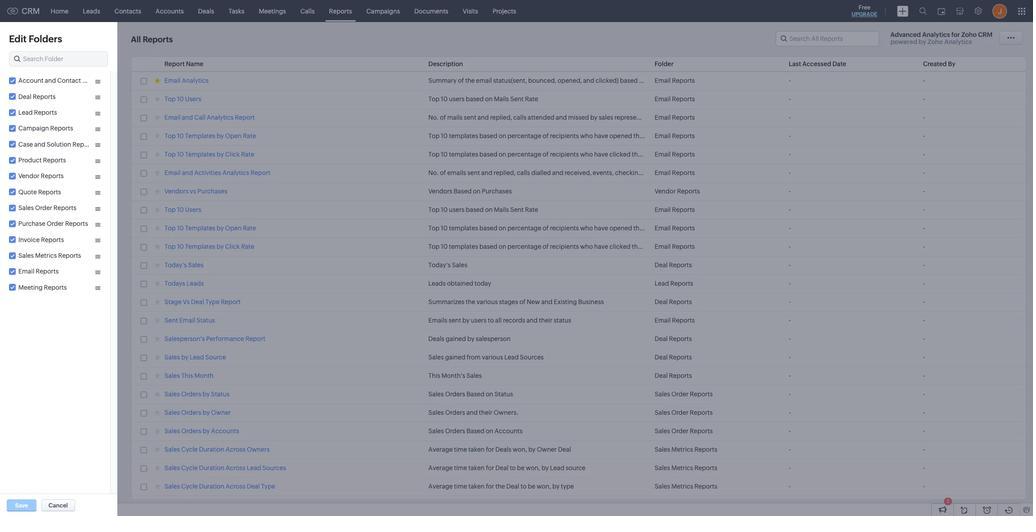 Task type: vqa. For each thing, say whether or not it's contained in the screenshot.
Salesperson's Performance Report
yes



Task type: locate. For each thing, give the bounding box(es) containing it.
based up sales orders and their owners.
[[466, 391, 484, 398]]

1 vertical spatial calls
[[517, 169, 530, 176]]

3 time from the top
[[454, 483, 467, 490]]

0 horizontal spatial vendors
[[165, 188, 189, 195]]

2 top 10 templates by open rate from the top
[[165, 225, 256, 232]]

1 vertical spatial clicked
[[609, 243, 631, 250]]

records
[[503, 317, 525, 324]]

templates down mails in the left top of the page
[[449, 132, 478, 139]]

3 duration from the top
[[199, 483, 224, 490]]

replied, down status(sent,
[[490, 114, 512, 121]]

2 vertical spatial taken
[[468, 483, 485, 490]]

1 vertical spatial won,
[[526, 464, 540, 472]]

email reports for 2nd top 10 templates by open rate "link" from the bottom of the page
[[655, 132, 695, 139]]

3 templates from the top
[[185, 225, 215, 232]]

status
[[554, 317, 571, 324]]

3 templates from the top
[[449, 225, 478, 232]]

vendors left vs
[[165, 188, 189, 195]]

based for status
[[466, 391, 484, 398]]

3 percentage from the top
[[508, 225, 541, 232]]

by inside advanced analytics for zoho crm powered by zoho analytics
[[919, 38, 926, 45]]

type right vs
[[205, 298, 220, 306]]

calls for dialled
[[517, 169, 530, 176]]

cycle down sales orders by accounts link
[[181, 446, 198, 453]]

0 vertical spatial top 10 templates by click rate link
[[165, 151, 254, 159]]

1 horizontal spatial to
[[510, 464, 516, 472]]

2 top 10 templates by click rate from the top
[[165, 243, 254, 250]]

crm up edit folders
[[22, 6, 40, 16]]

1 vertical spatial cycle
[[181, 464, 198, 472]]

bounced,
[[528, 77, 556, 84]]

email reports for email analytics link
[[655, 77, 695, 84]]

2 duration from the top
[[199, 464, 224, 472]]

sales cycle duration across lead sources link
[[165, 464, 286, 473]]

status inside the 'sent email status' link
[[197, 317, 215, 324]]

2 across from the top
[[226, 464, 245, 472]]

2 vertical spatial based
[[466, 427, 484, 435]]

1 top 10 users from the top
[[165, 95, 201, 103]]

deal reports for sales gained from various lead sources
[[655, 354, 692, 361]]

0 vertical spatial mails
[[494, 95, 509, 103]]

1 vertical spatial no.
[[428, 169, 439, 176]]

replied, left the dialled
[[494, 169, 516, 176]]

sources inside "link"
[[262, 464, 286, 472]]

1 across from the top
[[226, 446, 245, 453]]

orders down sales orders and their owners.
[[445, 427, 465, 435]]

opened for 2nd top 10 templates by open rate "link" from the top
[[609, 225, 632, 232]]

0 horizontal spatial owner
[[211, 409, 231, 416]]

1 horizontal spatial deals
[[428, 335, 444, 342]]

metrics for average time taken for deals won, by owner deal
[[671, 446, 693, 453]]

accounts up sales cycle duration across owners
[[211, 427, 239, 435]]

across for owners
[[226, 446, 245, 453]]

no. left mails in the left top of the page
[[428, 114, 439, 121]]

duration down sales cycle duration across owners link
[[199, 464, 224, 472]]

crm down profile image
[[978, 31, 993, 38]]

2 no. from the top
[[428, 169, 439, 176]]

and right records
[[526, 317, 538, 324]]

0 horizontal spatial this
[[181, 372, 193, 379]]

1 time from the top
[[454, 446, 467, 453]]

0 vertical spatial top 10 templates by open rate
[[165, 132, 256, 139]]

email reports for 2nd top 10 templates by open rate "link" from the top
[[655, 225, 695, 232]]

sales metrics reports for average time taken for deals won, by owner deal
[[655, 446, 717, 453]]

1 no. from the top
[[428, 114, 439, 121]]

calls link
[[293, 0, 322, 22]]

1 clicked from the top
[[609, 151, 631, 158]]

summary of the email status(sent, bounced, opened, and clicked) based on date, template, module and user
[[428, 77, 742, 84]]

across up sales cycle duration across lead sources
[[226, 446, 245, 453]]

orders inside sales orders by status link
[[181, 391, 201, 398]]

leads inside leads link
[[83, 7, 100, 15]]

today's up todays
[[165, 261, 187, 269]]

2 have from the top
[[594, 151, 608, 158]]

todays
[[165, 280, 185, 287]]

module
[[693, 77, 716, 84]]

top 10 users link down email analytics link
[[165, 95, 201, 104]]

deals for deals
[[198, 7, 214, 15]]

users down email analytics link
[[185, 95, 201, 103]]

for inside advanced analytics for zoho crm powered by zoho analytics
[[951, 31, 960, 38]]

listed
[[673, 169, 689, 176]]

1 vertical spatial top 10 users
[[165, 206, 201, 213]]

0 vertical spatial across
[[226, 446, 245, 453]]

1 vendors from the left
[[165, 188, 189, 195]]

metrics for average time taken for the deal to be won, by type
[[671, 483, 693, 490]]

0 vertical spatial deals
[[198, 7, 214, 15]]

this left the month
[[181, 372, 193, 379]]

orders down "this month's sales"
[[445, 391, 465, 398]]

upgrade
[[852, 11, 877, 18]]

vendors
[[165, 188, 189, 195], [428, 188, 452, 195]]

opened for 2nd top 10 templates by open rate "link" from the bottom of the page
[[609, 132, 632, 139]]

case
[[18, 141, 33, 148]]

and left missed
[[556, 114, 567, 121]]

1 average from the top
[[428, 446, 453, 453]]

2 horizontal spatial deals
[[495, 446, 511, 453]]

0 horizontal spatial deals
[[198, 7, 214, 15]]

0 vertical spatial top 10 users based on mails sent rate
[[428, 95, 538, 103]]

0 vertical spatial users
[[185, 95, 201, 103]]

3 cycle from the top
[[181, 483, 198, 490]]

2 opened from the top
[[609, 225, 632, 232]]

and up vs
[[182, 169, 193, 176]]

2 taken from the top
[[468, 464, 485, 472]]

gained left "from"
[[445, 354, 465, 361]]

mails
[[494, 95, 509, 103], [494, 206, 509, 213]]

sources for sales gained from various lead sources
[[520, 354, 544, 361]]

2 purchases from the left
[[482, 188, 512, 195]]

1 top 10 templates based on percentage of recipients who have clicked the email email reports from the top
[[428, 151, 695, 158]]

1 vertical spatial top 10 users based on mails sent rate
[[428, 206, 538, 213]]

email and call analytics report
[[165, 114, 255, 121]]

top 10 users link down vs
[[165, 206, 201, 215]]

2 vertical spatial across
[[226, 483, 245, 490]]

documents
[[414, 7, 448, 15]]

profile image
[[993, 4, 1007, 18]]

advanced analytics for zoho crm powered by zoho analytics
[[890, 31, 993, 45]]

today's sales
[[165, 261, 204, 269], [428, 261, 467, 269]]

1 vertical spatial top 10 templates by open rate
[[165, 225, 256, 232]]

their left owners.
[[479, 409, 492, 416]]

to up average time taken for the deal to be won, by type
[[510, 464, 516, 472]]

cycle for sales cycle duration across lead sources
[[181, 464, 198, 472]]

email reports for the email and activities analytics report link
[[655, 169, 695, 176]]

duration
[[199, 446, 224, 453], [199, 464, 224, 472], [199, 483, 224, 490]]

status
[[197, 317, 215, 324], [211, 391, 230, 398], [495, 391, 513, 398]]

templates for second the top 10 templates by click rate link
[[185, 243, 215, 250]]

1 purchases from the left
[[197, 188, 227, 195]]

leads right home link
[[83, 7, 100, 15]]

leads for leads obtained today
[[428, 280, 446, 287]]

folder
[[655, 60, 674, 67]]

1 vertical spatial their
[[479, 409, 492, 416]]

1 horizontal spatial be
[[528, 483, 535, 490]]

this month's sales
[[428, 372, 482, 379]]

sent for emails
[[467, 169, 480, 176]]

account and contact reports
[[18, 77, 105, 84]]

2 vertical spatial average
[[428, 483, 453, 490]]

won, up average time taken for deal to be won, by lead source
[[513, 446, 527, 453]]

deals left tasks link
[[198, 7, 214, 15]]

top 10 templates by click rate up activities
[[165, 151, 254, 158]]

won,
[[513, 446, 527, 453], [526, 464, 540, 472], [537, 483, 551, 490]]

leads up summarizes
[[428, 280, 446, 287]]

2 top 10 templates based on percentage of recipients who have clicked the email email reports from the top
[[428, 243, 695, 250]]

open for 2nd top 10 templates by open rate "link" from the top
[[225, 225, 242, 232]]

sales order reports for sales orders and their owners.
[[655, 409, 713, 416]]

sales right missed
[[599, 114, 613, 121]]

templates for second the top 10 templates by click rate link from the bottom of the page
[[185, 151, 215, 158]]

today's up the leads obtained today in the left of the page
[[428, 261, 451, 269]]

1 vertical spatial top 10 templates based on percentage of recipients who have opened the email
[[428, 225, 660, 232]]

vendors vs purchases
[[165, 188, 227, 195]]

1 top 10 templates by open rate link from the top
[[165, 132, 256, 141]]

1 vertical spatial deals
[[428, 335, 444, 342]]

1 vertical spatial be
[[528, 483, 535, 490]]

2 users from the top
[[185, 206, 201, 213]]

1 this from the left
[[181, 372, 193, 379]]

owner up the sales orders by accounts
[[211, 409, 231, 416]]

type
[[561, 483, 574, 490]]

across inside 'link'
[[226, 483, 245, 490]]

1 top 10 templates by click rate from the top
[[165, 151, 254, 158]]

duration down sales cycle duration across lead sources "link"
[[199, 483, 224, 490]]

email and activities analytics report link
[[165, 169, 270, 178]]

1 horizontal spatial crm
[[978, 31, 993, 38]]

duration for lead
[[199, 464, 224, 472]]

1 vertical spatial various
[[482, 354, 503, 361]]

2 vertical spatial time
[[454, 483, 467, 490]]

1 opened from the top
[[609, 132, 632, 139]]

purchases
[[197, 188, 227, 195], [482, 188, 512, 195]]

email reports for the 'sent email status' link
[[655, 317, 695, 324]]

average for average time taken for deal to be won, by lead source
[[428, 464, 453, 472]]

1 vertical spatial across
[[226, 464, 245, 472]]

duration for owners
[[199, 446, 224, 453]]

1 horizontal spatial today's sales
[[428, 261, 467, 269]]

2 horizontal spatial accounts
[[495, 427, 523, 435]]

0 vertical spatial vendor reports
[[18, 173, 64, 180]]

no. for no. of emails sent and replied, calls dialled and received, events, checkins, and tasks listed by date and sales representatives
[[428, 169, 439, 176]]

and left contact
[[45, 77, 56, 84]]

0 vertical spatial top 10 templates by open rate link
[[165, 132, 256, 141]]

across inside "link"
[[226, 464, 245, 472]]

sales right date
[[725, 169, 740, 176]]

0 vertical spatial top 10 templates by click rate
[[165, 151, 254, 158]]

sales order reports
[[18, 204, 76, 212], [655, 391, 713, 398], [655, 409, 713, 416], [655, 427, 713, 435]]

0 vertical spatial their
[[539, 317, 552, 324]]

tasks link
[[221, 0, 252, 22]]

today's sales up the leads obtained today in the left of the page
[[428, 261, 467, 269]]

no. for no. of mails sent and replied, calls attended and missed by sales representatives
[[428, 114, 439, 121]]

rate
[[525, 95, 538, 103], [243, 132, 256, 139], [241, 151, 254, 158], [525, 206, 538, 213], [243, 225, 256, 232], [241, 243, 254, 250]]

gained for deals
[[446, 335, 466, 342]]

vendor reports down product reports
[[18, 173, 64, 180]]

users
[[185, 95, 201, 103], [185, 206, 201, 213]]

contact
[[57, 77, 81, 84]]

quote reports
[[18, 188, 61, 196]]

sources for sales cycle duration across lead sources
[[262, 464, 286, 472]]

1 horizontal spatial sales
[[725, 169, 740, 176]]

sent for mails
[[464, 114, 476, 121]]

stage vs deal type report
[[165, 298, 241, 306]]

0 vertical spatial top 10 templates based on percentage of recipients who have opened the email
[[428, 132, 660, 139]]

their left status
[[539, 317, 552, 324]]

2 open from the top
[[225, 225, 242, 232]]

1 vertical spatial vendor reports
[[655, 188, 700, 195]]

report for email and activities analytics report
[[251, 169, 270, 176]]

mails down the vendors based on purchases
[[494, 206, 509, 213]]

orders down the sales orders by owner link
[[181, 427, 201, 435]]

won, up average time taken for the deal to be won, by type
[[526, 464, 540, 472]]

leads inside "todays leads" link
[[186, 280, 204, 287]]

orders for sales orders by owner
[[181, 409, 201, 416]]

lead
[[18, 109, 33, 116], [655, 280, 669, 287], [190, 354, 204, 361], [504, 354, 519, 361], [247, 464, 261, 472], [550, 464, 564, 472]]

report for stage vs deal type report
[[221, 298, 241, 306]]

won, left type
[[537, 483, 551, 490]]

advanced
[[890, 31, 921, 38]]

1 open from the top
[[225, 132, 242, 139]]

1 vertical spatial top 10 templates based on percentage of recipients who have clicked the email email reports
[[428, 243, 695, 250]]

sales orders by owner
[[165, 409, 231, 416]]

projects link
[[485, 0, 523, 22]]

users down vendors vs purchases link
[[185, 206, 201, 213]]

folders
[[29, 33, 62, 45]]

3 recipients from the top
[[550, 225, 579, 232]]

1 click from the top
[[225, 151, 240, 158]]

sales
[[599, 114, 613, 121], [725, 169, 740, 176]]

2 this from the left
[[428, 372, 440, 379]]

0 horizontal spatial zoho
[[928, 38, 943, 45]]

1 vertical spatial sources
[[262, 464, 286, 472]]

source
[[566, 464, 586, 472]]

1 horizontal spatial zoho
[[961, 31, 977, 38]]

based down emails
[[454, 188, 472, 195]]

accessed
[[802, 60, 831, 67]]

0 horizontal spatial leads
[[83, 7, 100, 15]]

type
[[205, 298, 220, 306], [261, 483, 275, 490]]

2 vertical spatial users
[[471, 317, 487, 324]]

1 top 10 templates by open rate from the top
[[165, 132, 256, 139]]

deal reports
[[18, 93, 56, 100], [655, 261, 692, 269], [655, 298, 692, 306], [655, 335, 692, 342], [655, 354, 692, 361], [655, 372, 692, 379]]

status down stage vs deal type report link
[[197, 317, 215, 324]]

obtained
[[447, 280, 473, 287]]

documents link
[[407, 0, 456, 22]]

purchase
[[18, 220, 45, 227]]

stage vs deal type report link
[[165, 298, 241, 307]]

top 10 templates by click rate for second the top 10 templates by click rate link
[[165, 243, 254, 250]]

2 click from the top
[[225, 243, 240, 250]]

2 today's from the left
[[428, 261, 451, 269]]

vendors inside vendors vs purchases link
[[165, 188, 189, 195]]

1 horizontal spatial lead reports
[[655, 280, 693, 287]]

emails
[[447, 169, 466, 176]]

be down average time taken for deal to be won, by lead source
[[528, 483, 535, 490]]

3 who from the top
[[580, 225, 593, 232]]

3 taken from the top
[[468, 483, 485, 490]]

2 percentage from the top
[[508, 151, 541, 158]]

1 vertical spatial based
[[466, 391, 484, 398]]

0 vertical spatial calls
[[513, 114, 526, 121]]

mails down status(sent,
[[494, 95, 509, 103]]

2 horizontal spatial leads
[[428, 280, 446, 287]]

2 cycle from the top
[[181, 464, 198, 472]]

accounts down owners.
[[495, 427, 523, 435]]

sales cycle duration across lead sources
[[165, 464, 286, 472]]

analytics down 'calendar' image
[[922, 31, 950, 38]]

to down average time taken for deal to be won, by lead source
[[521, 483, 527, 490]]

1 duration from the top
[[199, 446, 224, 453]]

0 vertical spatial opened
[[609, 132, 632, 139]]

analytics right call
[[207, 114, 234, 121]]

1 vertical spatial users
[[185, 206, 201, 213]]

and right mails in the left top of the page
[[478, 114, 489, 121]]

templates down the vendors based on purchases
[[449, 225, 478, 232]]

and up the vendors based on purchases
[[481, 169, 492, 176]]

3 average from the top
[[428, 483, 453, 490]]

0 vertical spatial clicked
[[609, 151, 631, 158]]

cycle inside "link"
[[181, 464, 198, 472]]

Search Folder text field
[[9, 52, 108, 66]]

calls left attended
[[513, 114, 526, 121]]

templates down call
[[185, 132, 215, 139]]

templates up emails
[[449, 151, 478, 158]]

for for by
[[486, 464, 494, 472]]

0 vertical spatial sources
[[520, 354, 544, 361]]

analytics right activities
[[222, 169, 249, 176]]

orders for sales orders by status
[[181, 391, 201, 398]]

orders down sales orders based on status
[[445, 409, 465, 416]]

0 horizontal spatial vendor
[[18, 173, 39, 180]]

and down sales orders based on status
[[466, 409, 478, 416]]

orders for sales orders and their owners.
[[445, 409, 465, 416]]

replied, for dialled
[[494, 169, 516, 176]]

today's
[[165, 261, 187, 269], [428, 261, 451, 269]]

search element
[[914, 0, 932, 22]]

duration inside 'link'
[[199, 483, 224, 490]]

2 top 10 templates based on percentage of recipients who have opened the email from the top
[[428, 225, 660, 232]]

2 vendors from the left
[[428, 188, 452, 195]]

1 vertical spatial type
[[261, 483, 275, 490]]

product
[[18, 157, 42, 164]]

2 horizontal spatial to
[[521, 483, 527, 490]]

1 cycle from the top
[[181, 446, 198, 453]]

top 10 templates by click rate link up today's sales link
[[165, 243, 254, 252]]

on
[[639, 77, 647, 84], [485, 95, 493, 103], [499, 132, 506, 139], [499, 151, 506, 158], [473, 188, 481, 195], [485, 206, 493, 213], [499, 225, 506, 232], [499, 243, 506, 250], [486, 391, 493, 398], [486, 427, 493, 435]]

1 top 10 templates by click rate link from the top
[[165, 151, 254, 159]]

based down sales orders and their owners.
[[466, 427, 484, 435]]

sources down owners
[[262, 464, 286, 472]]

0 vertical spatial top 10 users
[[165, 95, 201, 103]]

vendors for vendors vs purchases
[[165, 188, 189, 195]]

clicked for second the top 10 templates by click rate link
[[609, 243, 631, 250]]

0 vertical spatial top 10 templates based on percentage of recipients who have clicked the email email reports
[[428, 151, 695, 158]]

2 templates from the top
[[185, 151, 215, 158]]

for
[[951, 31, 960, 38], [486, 446, 494, 453], [486, 464, 494, 472], [486, 483, 494, 490]]

top 10 templates by open rate link down email and call analytics report link
[[165, 132, 256, 141]]

1 vertical spatial sales
[[725, 169, 740, 176]]

templates
[[185, 132, 215, 139], [185, 151, 215, 158], [185, 225, 215, 232], [185, 243, 215, 250]]

1 vertical spatial open
[[225, 225, 242, 232]]

missed
[[568, 114, 589, 121]]

0 vertical spatial replied,
[[490, 114, 512, 121]]

0 vertical spatial crm
[[22, 6, 40, 16]]

status up owners.
[[495, 391, 513, 398]]

clicked)
[[596, 77, 619, 84]]

1 today's from the left
[[165, 261, 187, 269]]

1 taken from the top
[[468, 446, 485, 453]]

average
[[428, 446, 453, 453], [428, 464, 453, 472], [428, 483, 453, 490]]

1 vertical spatial mails
[[494, 206, 509, 213]]

vendor reports down listed
[[655, 188, 700, 195]]

rate for second the top 10 templates by click rate link
[[241, 243, 254, 250]]

sales orders by accounts link
[[165, 427, 239, 436]]

orders down sales this month link
[[181, 391, 201, 398]]

0 vertical spatial taken
[[468, 446, 485, 453]]

representatives
[[615, 114, 659, 121], [741, 169, 786, 176]]

leads
[[83, 7, 100, 15], [186, 280, 204, 287], [428, 280, 446, 287]]

3 across from the top
[[226, 483, 245, 490]]

for up created by
[[951, 31, 960, 38]]

various down today
[[477, 298, 498, 306]]

0 vertical spatial owner
[[211, 409, 231, 416]]

taken for deals
[[468, 446, 485, 453]]

orders down sales orders by status link
[[181, 409, 201, 416]]

2 clicked from the top
[[609, 243, 631, 250]]

4 templates from the top
[[185, 243, 215, 250]]

templates up today's sales link
[[185, 243, 215, 250]]

across up sales cycle duration across deal type
[[226, 464, 245, 472]]

orders for sales orders by accounts
[[181, 427, 201, 435]]

1 vertical spatial vendor
[[655, 188, 676, 195]]

duration inside "link"
[[199, 464, 224, 472]]

0 vertical spatial average
[[428, 446, 453, 453]]

free
[[859, 4, 870, 11]]

taken for the
[[468, 483, 485, 490]]

0 horizontal spatial representatives
[[615, 114, 659, 121]]

top 10 users based on mails sent rate down status(sent,
[[428, 95, 538, 103]]

across
[[226, 446, 245, 453], [226, 464, 245, 472], [226, 483, 245, 490]]

2 average from the top
[[428, 464, 453, 472]]

have
[[594, 132, 608, 139], [594, 151, 608, 158], [594, 225, 608, 232], [594, 243, 608, 250]]

deals up average time taken for deal to be won, by lead source
[[495, 446, 511, 453]]

sales cycle duration across deal type link
[[165, 483, 275, 491]]

top 10 users link
[[165, 95, 201, 104], [165, 206, 201, 215]]

for down average time taken for deal to be won, by lead source
[[486, 483, 494, 490]]

1 vertical spatial taken
[[468, 464, 485, 472]]

users down the vendors based on purchases
[[449, 206, 465, 213]]

2 time from the top
[[454, 464, 467, 472]]

deals
[[198, 7, 214, 15], [428, 335, 444, 342], [495, 446, 511, 453]]

1 vertical spatial average
[[428, 464, 453, 472]]

0 horizontal spatial today's
[[165, 261, 187, 269]]

cycle inside 'link'
[[181, 483, 198, 490]]

0 vertical spatial users
[[449, 95, 465, 103]]

to left all
[[488, 317, 494, 324]]

existing
[[554, 298, 577, 306]]

top 10 templates by click rate link up activities
[[165, 151, 254, 159]]

orders inside the sales orders by owner link
[[181, 409, 201, 416]]

calendar image
[[938, 7, 945, 15]]

4 percentage from the top
[[508, 243, 541, 250]]

sources down records
[[520, 354, 544, 361]]

top 10 templates by open rate down vendors vs purchases link
[[165, 225, 256, 232]]

1 who from the top
[[580, 132, 593, 139]]

template,
[[664, 77, 692, 84]]

1 horizontal spatial sources
[[520, 354, 544, 361]]

vendor down tasks
[[655, 188, 676, 195]]

gained for sales
[[445, 354, 465, 361]]

2 mails from the top
[[494, 206, 509, 213]]

no. left emails
[[428, 169, 439, 176]]

emails
[[428, 317, 447, 324]]

sales order reports for sales orders based on accounts
[[655, 427, 713, 435]]

open for 2nd top 10 templates by open rate "link" from the bottom of the page
[[225, 132, 242, 139]]

clicked
[[609, 151, 631, 158], [609, 243, 631, 250]]

deals inside deals link
[[198, 7, 214, 15]]

top 10 templates by click rate up today's sales link
[[165, 243, 254, 250]]

1 recipients from the top
[[550, 132, 579, 139]]

be up average time taken for the deal to be won, by type
[[517, 464, 525, 472]]

cycle down sales cycle duration across lead sources "link"
[[181, 483, 198, 490]]

sales metrics reports for average time taken for deal to be won, by lead source
[[655, 464, 717, 472]]

orders inside sales orders by accounts link
[[181, 427, 201, 435]]

1 horizontal spatial this
[[428, 372, 440, 379]]

clicked for second the top 10 templates by click rate link from the bottom of the page
[[609, 151, 631, 158]]

deals link
[[191, 0, 221, 22]]

date
[[698, 169, 712, 176]]

1 top 10 templates based on percentage of recipients who have opened the email from the top
[[428, 132, 660, 139]]

0 vertical spatial open
[[225, 132, 242, 139]]

average for average time taken for deals won, by owner deal
[[428, 446, 453, 453]]

taken down average time taken for deal to be won, by lead source
[[468, 483, 485, 490]]

1 users from the top
[[185, 95, 201, 103]]

taken down sales orders based on accounts
[[468, 446, 485, 453]]

top 10 templates based on percentage of recipients who have clicked the email email reports for second the top 10 templates by click rate link
[[428, 243, 695, 250]]

top 10 templates by open rate link
[[165, 132, 256, 141], [165, 225, 256, 233]]

sales this month
[[165, 372, 214, 379]]

based
[[620, 77, 638, 84], [466, 95, 484, 103], [479, 132, 497, 139], [479, 151, 497, 158], [466, 206, 484, 213], [479, 225, 497, 232], [479, 243, 497, 250]]

0 vertical spatial top 10 users link
[[165, 95, 201, 104]]

analytics down name
[[182, 77, 209, 84]]

1 templates from the top
[[185, 132, 215, 139]]

sales
[[18, 204, 34, 212], [18, 252, 34, 259], [188, 261, 204, 269], [452, 261, 467, 269], [165, 354, 180, 361], [428, 354, 444, 361], [165, 372, 180, 379], [466, 372, 482, 379], [165, 391, 180, 398], [428, 391, 444, 398], [655, 391, 670, 398], [165, 409, 180, 416], [428, 409, 444, 416], [655, 409, 670, 416], [165, 427, 180, 435], [428, 427, 444, 435], [655, 427, 670, 435], [165, 446, 180, 453], [655, 446, 670, 453], [165, 464, 180, 472], [655, 464, 670, 472], [165, 483, 180, 490], [655, 483, 670, 490]]

4 who from the top
[[580, 243, 593, 250]]

top 10 users based on mails sent rate down the vendors based on purchases
[[428, 206, 538, 213]]

this left month's
[[428, 372, 440, 379]]

users left all
[[471, 317, 487, 324]]

gained down emails
[[446, 335, 466, 342]]

edit
[[9, 33, 27, 45]]



Task type: describe. For each thing, give the bounding box(es) containing it.
2 vertical spatial sent
[[449, 317, 461, 324]]

sent email status link
[[165, 317, 215, 325]]

1 vertical spatial to
[[510, 464, 516, 472]]

sales orders by status link
[[165, 391, 230, 399]]

sales by lead source
[[165, 354, 226, 361]]

1 templates from the top
[[449, 132, 478, 139]]

1 top 10 users link from the top
[[165, 95, 201, 104]]

all reports
[[131, 35, 173, 44]]

for for won,
[[486, 483, 494, 490]]

0 horizontal spatial type
[[205, 298, 220, 306]]

1 horizontal spatial their
[[539, 317, 552, 324]]

4 templates from the top
[[449, 243, 478, 250]]

crm inside advanced analytics for zoho crm powered by zoho analytics
[[978, 31, 993, 38]]

lead inside "link"
[[247, 464, 261, 472]]

duration for deal
[[199, 483, 224, 490]]

status(sent,
[[493, 77, 527, 84]]

campaigns link
[[359, 0, 407, 22]]

all
[[495, 317, 502, 324]]

deals for deals gained by salesperson
[[428, 335, 444, 342]]

campaigns
[[366, 7, 400, 15]]

search image
[[919, 7, 927, 15]]

report name
[[165, 60, 203, 67]]

1 horizontal spatial vendor reports
[[655, 188, 700, 195]]

1 horizontal spatial vendor
[[655, 188, 676, 195]]

3 have from the top
[[594, 225, 608, 232]]

email analytics link
[[165, 77, 209, 85]]

no. of emails sent and replied, calls dialled and received, events, checkins, and tasks listed by date and sales representatives
[[428, 169, 786, 176]]

type inside 'link'
[[261, 483, 275, 490]]

report for email and call analytics report
[[235, 114, 255, 121]]

deal reports for today's sales
[[655, 261, 692, 269]]

templates for 2nd top 10 templates by open rate "link" from the top
[[185, 225, 215, 232]]

checkins,
[[615, 169, 643, 176]]

meeting
[[18, 284, 43, 291]]

free upgrade
[[852, 4, 877, 18]]

email analytics
[[165, 77, 209, 84]]

quote
[[18, 188, 37, 196]]

order for sales orders by status
[[671, 391, 689, 398]]

2 top 10 users based on mails sent rate from the top
[[428, 206, 538, 213]]

today's sales link
[[165, 261, 204, 270]]

deal reports for summarizes the various stages of new and existing business
[[655, 298, 692, 306]]

deal reports for this month's sales
[[655, 372, 692, 379]]

cycle for sales cycle duration across owners
[[181, 446, 198, 453]]

metrics for average time taken for deal to be won, by lead source
[[671, 464, 693, 472]]

todays leads
[[165, 280, 204, 287]]

time for average time taken for deals won, by owner deal
[[454, 446, 467, 453]]

2 vertical spatial sent
[[165, 317, 178, 324]]

sales cycle duration across deal type
[[165, 483, 275, 490]]

month's
[[442, 372, 465, 379]]

last accessed date
[[789, 60, 846, 67]]

sales orders based on status
[[428, 391, 513, 398]]

rate for 2nd top 10 templates by open rate "link" from the bottom of the page
[[243, 132, 256, 139]]

0 vertical spatial representatives
[[615, 114, 659, 121]]

sales orders by accounts
[[165, 427, 239, 435]]

1 horizontal spatial accounts
[[211, 427, 239, 435]]

1 today's sales from the left
[[165, 261, 204, 269]]

calls
[[300, 7, 315, 15]]

campaign
[[18, 125, 49, 132]]

4 have from the top
[[594, 243, 608, 250]]

0 horizontal spatial vendor reports
[[18, 173, 64, 180]]

business
[[578, 298, 604, 306]]

0 vertical spatial sales
[[599, 114, 613, 121]]

1 vertical spatial representatives
[[741, 169, 786, 176]]

0 vertical spatial lead reports
[[18, 109, 57, 116]]

meetings link
[[252, 0, 293, 22]]

name
[[186, 60, 203, 67]]

2 today's sales from the left
[[428, 261, 467, 269]]

Search All Reports text field
[[776, 31, 879, 46]]

last
[[789, 60, 801, 67]]

deals gained by salesperson
[[428, 335, 511, 342]]

accounts link
[[148, 0, 191, 22]]

edit folders
[[9, 33, 62, 45]]

click for second the top 10 templates by click rate link
[[225, 243, 240, 250]]

received,
[[565, 169, 591, 176]]

average time taken for deals won, by owner deal
[[428, 446, 571, 453]]

created
[[923, 60, 947, 67]]

date
[[832, 60, 846, 67]]

salesperson's
[[165, 335, 205, 342]]

from
[[467, 354, 481, 361]]

1 percentage from the top
[[508, 132, 541, 139]]

and right date
[[713, 169, 724, 176]]

mails
[[447, 114, 463, 121]]

sales order reports for sales orders based on status
[[655, 391, 713, 398]]

all
[[131, 35, 141, 44]]

top 10 templates by open rate for 2nd top 10 templates by open rate "link" from the top
[[165, 225, 256, 232]]

0 horizontal spatial crm
[[22, 6, 40, 16]]

salesperson's performance report link
[[165, 335, 265, 344]]

across for deal
[[226, 483, 245, 490]]

0 vertical spatial sent
[[510, 95, 524, 103]]

salesperson
[[476, 335, 511, 342]]

and right new
[[541, 298, 552, 306]]

tasks
[[657, 169, 672, 176]]

0 vertical spatial vendor
[[18, 173, 39, 180]]

and left clicked)
[[583, 77, 594, 84]]

2 top 10 templates by click rate link from the top
[[165, 243, 254, 252]]

powered
[[890, 38, 917, 45]]

invoice
[[18, 236, 40, 243]]

activities
[[194, 169, 221, 176]]

sent email status
[[165, 317, 215, 324]]

case and solution reports
[[18, 141, 95, 148]]

2 top 10 users from the top
[[165, 206, 201, 213]]

time for average time taken for the deal to be won, by type
[[454, 483, 467, 490]]

sales metrics reports for average time taken for the deal to be won, by type
[[655, 483, 717, 490]]

created by
[[923, 60, 956, 67]]

stages
[[499, 298, 518, 306]]

contacts link
[[107, 0, 148, 22]]

taken for deal
[[468, 464, 485, 472]]

2 top 10 templates by open rate link from the top
[[165, 225, 256, 233]]

0 vertical spatial various
[[477, 298, 498, 306]]

user
[[729, 77, 742, 84]]

campaign reports
[[18, 125, 73, 132]]

date,
[[648, 77, 663, 84]]

vs
[[183, 298, 190, 306]]

2 vertical spatial to
[[521, 483, 527, 490]]

deal reports for deals gained by salesperson
[[655, 335, 692, 342]]

profile element
[[987, 0, 1012, 22]]

0 horizontal spatial to
[[488, 317, 494, 324]]

sales inside 'link'
[[165, 483, 180, 490]]

0 vertical spatial based
[[454, 188, 472, 195]]

dialled
[[531, 169, 551, 176]]

emails sent by users to all records and their status
[[428, 317, 571, 324]]

and right case
[[34, 141, 45, 148]]

1 vertical spatial sent
[[510, 206, 524, 213]]

sales by lead source link
[[165, 354, 226, 362]]

and left user
[[717, 77, 728, 84]]

0 vertical spatial won,
[[513, 446, 527, 453]]

month
[[194, 372, 214, 379]]

and right the dialled
[[552, 169, 563, 176]]

leads obtained today
[[428, 280, 491, 287]]

click for second the top 10 templates by click rate link from the bottom of the page
[[225, 151, 240, 158]]

vs
[[190, 188, 196, 195]]

4 recipients from the top
[[550, 243, 579, 250]]

attended
[[528, 114, 554, 121]]

2 templates from the top
[[449, 151, 478, 158]]

average time taken for the deal to be won, by type
[[428, 483, 574, 490]]

1 horizontal spatial owner
[[537, 446, 557, 453]]

2 vertical spatial won,
[[537, 483, 551, 490]]

sales orders by owner link
[[165, 409, 231, 418]]

2 top 10 users link from the top
[[165, 206, 201, 215]]

this inside sales this month link
[[181, 372, 193, 379]]

email reports for email and call analytics report link
[[655, 114, 695, 121]]

orders for sales orders based on accounts
[[445, 427, 465, 435]]

time for average time taken for deal to be won, by lead source
[[454, 464, 467, 472]]

1 vertical spatial lead reports
[[655, 280, 693, 287]]

rate for 2nd top 10 templates by open rate "link" from the top
[[243, 225, 256, 232]]

2 recipients from the top
[[550, 151, 579, 158]]

cycle for sales cycle duration across deal type
[[181, 483, 198, 490]]

across for lead
[[226, 464, 245, 472]]

based for accounts
[[466, 427, 484, 435]]

sales inside "link"
[[165, 464, 180, 472]]

salesperson's performance report
[[165, 335, 265, 342]]

purchases inside vendors vs purchases link
[[197, 188, 227, 195]]

summarizes the various stages of new and existing business
[[428, 298, 604, 306]]

1 have from the top
[[594, 132, 608, 139]]

templates for 2nd top 10 templates by open rate "link" from the bottom of the page
[[185, 132, 215, 139]]

todays leads link
[[165, 280, 204, 288]]

top 10 templates based on percentage of recipients who have opened the email for 2nd top 10 templates by open rate "link" from the top
[[428, 225, 660, 232]]

order for sales orders by accounts
[[671, 427, 689, 435]]

2 vertical spatial deals
[[495, 446, 511, 453]]

visits link
[[456, 0, 485, 22]]

vendors for vendors based on purchases
[[428, 188, 452, 195]]

rate for second the top 10 templates by click rate link from the bottom of the page
[[241, 151, 254, 158]]

email and call analytics report link
[[165, 114, 255, 122]]

replied, for attended
[[490, 114, 512, 121]]

1 mails from the top
[[494, 95, 509, 103]]

0 horizontal spatial be
[[517, 464, 525, 472]]

0 horizontal spatial accounts
[[156, 7, 184, 15]]

status inside sales orders by status link
[[211, 391, 230, 398]]

calls for attended
[[513, 114, 526, 121]]

tasks
[[229, 7, 244, 15]]

description
[[428, 60, 463, 67]]

top 10 templates by click rate for second the top 10 templates by click rate link from the bottom of the page
[[165, 151, 254, 158]]

1 vertical spatial users
[[449, 206, 465, 213]]

deal inside 'link'
[[247, 483, 260, 490]]

sales cycle duration across owners
[[165, 446, 270, 453]]

invoice reports
[[18, 236, 64, 243]]

average for average time taken for the deal to be won, by type
[[428, 483, 453, 490]]

summarizes
[[428, 298, 464, 306]]

top 10 templates based on percentage of recipients who have opened the email for 2nd top 10 templates by open rate "link" from the bottom of the page
[[428, 132, 660, 139]]

account
[[18, 77, 44, 84]]

sales this month link
[[165, 372, 214, 381]]

home link
[[43, 0, 76, 22]]

owners.
[[494, 409, 519, 416]]

call
[[194, 114, 205, 121]]

top 10 templates by open rate for 2nd top 10 templates by open rate "link" from the bottom of the page
[[165, 132, 256, 139]]

analytics up created by
[[944, 38, 972, 45]]

orders for sales orders based on status
[[445, 391, 465, 398]]

and left call
[[182, 114, 193, 121]]

and left tasks
[[644, 169, 655, 176]]

2 who from the top
[[580, 151, 593, 158]]

top 10 templates based on percentage of recipients who have clicked the email email reports for second the top 10 templates by click rate link from the bottom of the page
[[428, 151, 695, 158]]

1 top 10 users based on mails sent rate from the top
[[428, 95, 538, 103]]

stage
[[165, 298, 182, 306]]

for for deal
[[486, 446, 494, 453]]

order for sales orders by owner
[[671, 409, 689, 416]]

leads for leads
[[83, 7, 100, 15]]



